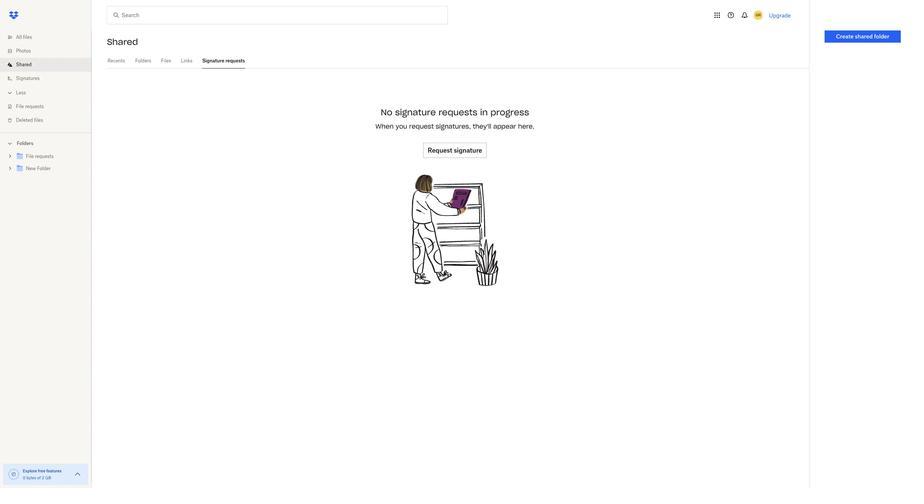 Task type: describe. For each thing, give the bounding box(es) containing it.
no
[[381, 107, 393, 118]]

signature for request
[[454, 147, 483, 155]]

quota usage element
[[8, 469, 20, 481]]

create
[[837, 33, 854, 40]]

photos
[[16, 48, 31, 54]]

requests right signature
[[226, 58, 245, 64]]

appear
[[494, 123, 517, 131]]

gr
[[756, 13, 762, 18]]

free
[[38, 469, 45, 474]]

explore free features 0 bytes of 2 gb
[[23, 469, 62, 481]]

signature for no
[[395, 107, 436, 118]]

1 horizontal spatial shared
[[107, 37, 138, 47]]

new
[[26, 166, 36, 172]]

file requests inside group
[[26, 154, 54, 159]]

0
[[23, 476, 25, 481]]

deleted files
[[16, 117, 43, 123]]

gb
[[45, 476, 51, 481]]

signature requests link
[[202, 53, 246, 67]]

shared
[[856, 33, 874, 40]]

explore
[[23, 469, 37, 474]]

gr button
[[753, 9, 765, 21]]

file inside group
[[26, 154, 34, 159]]

shared list item
[[0, 58, 92, 72]]

Search text field
[[122, 11, 432, 19]]

files for deleted files
[[34, 117, 43, 123]]

photos link
[[6, 44, 92, 58]]

group containing file requests
[[0, 149, 92, 181]]

folders button
[[0, 138, 92, 149]]

you
[[396, 123, 408, 131]]

0 vertical spatial file requests link
[[6, 100, 92, 114]]

file inside list
[[16, 104, 24, 109]]

bytes
[[26, 476, 36, 481]]

new folder link
[[15, 164, 85, 174]]

here.
[[519, 123, 535, 131]]

list containing all files
[[0, 26, 92, 133]]

signatures
[[16, 75, 40, 81]]

links link
[[181, 53, 193, 67]]

recents link
[[107, 53, 126, 67]]

deleted
[[16, 117, 33, 123]]

upgrade link
[[770, 12, 792, 18]]

no signature requests in progress
[[381, 107, 530, 118]]

in
[[481, 107, 488, 118]]

folder
[[875, 33, 890, 40]]

tab list containing recents
[[107, 53, 810, 69]]

links
[[181, 58, 193, 64]]

requests inside list
[[25, 104, 44, 109]]

create shared folder button
[[825, 31, 902, 43]]

file requests inside list
[[16, 104, 44, 109]]



Task type: vqa. For each thing, say whether or not it's contained in the screenshot.
Quota Usage icon
no



Task type: locate. For each thing, give the bounding box(es) containing it.
signature inside button
[[454, 147, 483, 155]]

list
[[0, 26, 92, 133]]

1 vertical spatial file requests
[[26, 154, 54, 159]]

files
[[23, 34, 32, 40], [34, 117, 43, 123]]

requests
[[226, 58, 245, 64], [25, 104, 44, 109], [439, 107, 478, 118], [35, 154, 54, 159]]

folders inside folders link
[[135, 58, 151, 64]]

shared
[[107, 37, 138, 47], [16, 62, 32, 67]]

files link
[[161, 53, 172, 67]]

all
[[16, 34, 22, 40]]

file requests link up the new folder link
[[15, 152, 85, 162]]

create shared folder
[[837, 33, 890, 40]]

deleted files link
[[6, 114, 92, 127]]

folders left files
[[135, 58, 151, 64]]

tab list
[[107, 53, 810, 69]]

0 horizontal spatial folders
[[17, 141, 33, 146]]

signature down when you request signatures, they'll appear here.
[[454, 147, 483, 155]]

when
[[376, 123, 394, 131]]

signatures,
[[436, 123, 471, 131]]

folders down deleted
[[17, 141, 33, 146]]

signature
[[202, 58, 225, 64]]

0 vertical spatial signature
[[395, 107, 436, 118]]

0 vertical spatial file requests
[[16, 104, 44, 109]]

file
[[16, 104, 24, 109], [26, 154, 34, 159]]

recents
[[108, 58, 125, 64]]

1 horizontal spatial files
[[34, 117, 43, 123]]

signature requests
[[202, 58, 245, 64]]

requests up deleted files
[[25, 104, 44, 109]]

of
[[37, 476, 41, 481]]

request signature
[[428, 147, 483, 155]]

folder
[[37, 166, 51, 172]]

0 vertical spatial file
[[16, 104, 24, 109]]

signature
[[395, 107, 436, 118], [454, 147, 483, 155]]

1 vertical spatial folders
[[17, 141, 33, 146]]

file down 'less'
[[16, 104, 24, 109]]

2
[[42, 476, 44, 481]]

files right deleted
[[34, 117, 43, 123]]

files for all files
[[23, 34, 32, 40]]

shared inside shared link
[[16, 62, 32, 67]]

file up the new
[[26, 154, 34, 159]]

shared down photos
[[16, 62, 32, 67]]

request
[[428, 147, 453, 155]]

they'll
[[473, 123, 492, 131]]

dropbox image
[[6, 8, 21, 23]]

requests up folder on the left of the page
[[35, 154, 54, 159]]

1 vertical spatial file
[[26, 154, 34, 159]]

0 horizontal spatial files
[[23, 34, 32, 40]]

0 horizontal spatial file
[[16, 104, 24, 109]]

0 vertical spatial files
[[23, 34, 32, 40]]

0 horizontal spatial shared
[[16, 62, 32, 67]]

illustration of an empty shelf image
[[398, 174, 513, 288]]

signatures link
[[6, 72, 92, 85]]

file requests up deleted files
[[16, 104, 44, 109]]

1 vertical spatial shared
[[16, 62, 32, 67]]

less
[[16, 90, 26, 96]]

new folder
[[26, 166, 51, 172]]

requests inside group
[[35, 154, 54, 159]]

file requests link
[[6, 100, 92, 114], [15, 152, 85, 162]]

when you request signatures, they'll appear here.
[[376, 123, 535, 131]]

file requests
[[16, 104, 44, 109], [26, 154, 54, 159]]

0 vertical spatial folders
[[135, 58, 151, 64]]

0 vertical spatial shared
[[107, 37, 138, 47]]

less image
[[6, 89, 14, 97]]

files right all
[[23, 34, 32, 40]]

group
[[0, 149, 92, 181]]

1 vertical spatial file requests link
[[15, 152, 85, 162]]

file requests up new folder
[[26, 154, 54, 159]]

1 horizontal spatial folders
[[135, 58, 151, 64]]

request signature button
[[424, 143, 487, 158]]

request
[[409, 123, 434, 131]]

1 horizontal spatial file
[[26, 154, 34, 159]]

folders
[[135, 58, 151, 64], [17, 141, 33, 146]]

file requests link up deleted files
[[6, 100, 92, 114]]

1 vertical spatial signature
[[454, 147, 483, 155]]

files
[[161, 58, 171, 64]]

folders inside folders button
[[17, 141, 33, 146]]

features
[[46, 469, 62, 474]]

shared link
[[6, 58, 92, 72]]

progress
[[491, 107, 530, 118]]

signature up request
[[395, 107, 436, 118]]

1 horizontal spatial signature
[[454, 147, 483, 155]]

folders link
[[135, 53, 152, 67]]

all files
[[16, 34, 32, 40]]

0 horizontal spatial signature
[[395, 107, 436, 118]]

all files link
[[6, 31, 92, 44]]

upgrade
[[770, 12, 792, 18]]

shared up recents link
[[107, 37, 138, 47]]

requests up when you request signatures, they'll appear here.
[[439, 107, 478, 118]]

1 vertical spatial files
[[34, 117, 43, 123]]



